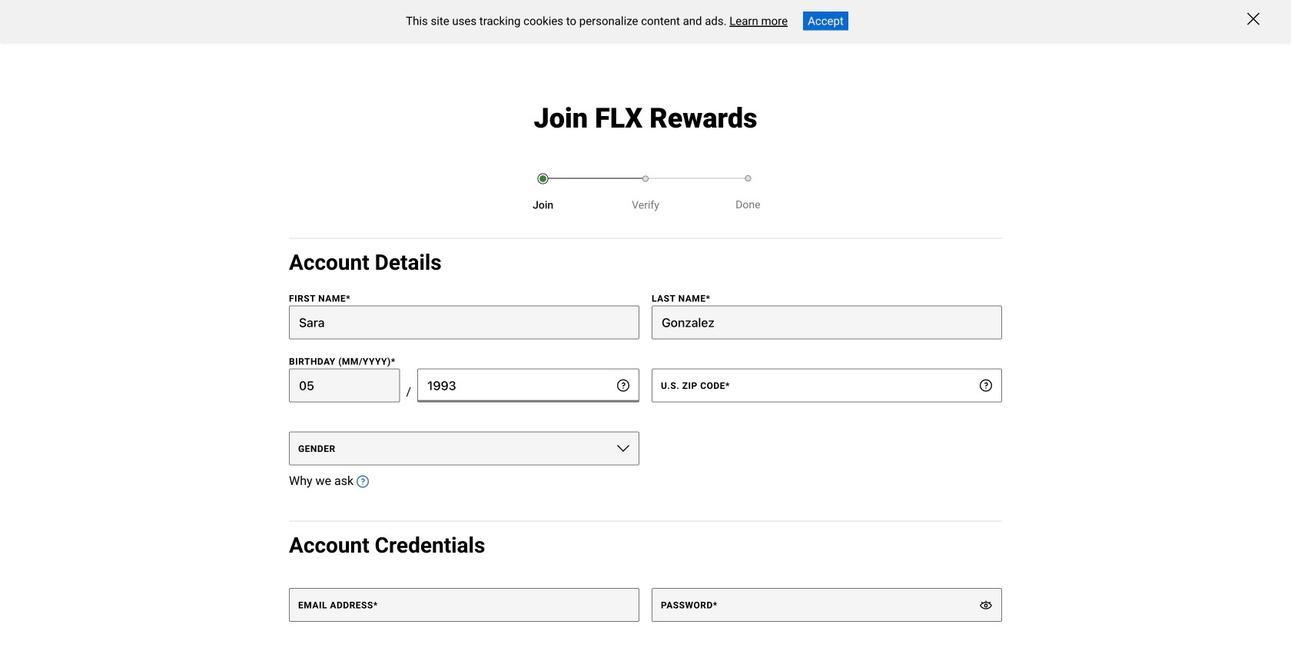 Task type: vqa. For each thing, say whether or not it's contained in the screenshot.
WHITE
no



Task type: describe. For each thing, give the bounding box(es) containing it.
cookie banner region
[[0, 0, 1292, 42]]

2 inactive image from the left
[[643, 176, 649, 182]]

1 horizontal spatial more information image
[[618, 379, 630, 392]]

2 horizontal spatial more information image
[[980, 379, 993, 392]]

active image
[[538, 173, 549, 184]]



Task type: locate. For each thing, give the bounding box(es) containing it.
0 horizontal spatial inactive image
[[643, 176, 649, 182]]

show password image
[[980, 599, 993, 612]]

required element
[[346, 293, 351, 304], [706, 293, 711, 304], [726, 381, 730, 391], [374, 600, 378, 611], [713, 600, 718, 611]]

None text field
[[289, 306, 640, 339], [289, 369, 400, 402], [418, 369, 640, 402], [652, 369, 1003, 402], [289, 306, 640, 339], [289, 369, 400, 402], [418, 369, 640, 402], [652, 369, 1003, 402]]

0 horizontal spatial more information image
[[357, 476, 369, 488]]

toolbar
[[105, 0, 863, 42]]

primary element
[[92, 0, 1200, 42]]

1 inactive image from the left
[[745, 175, 752, 182]]

close image
[[1248, 13, 1260, 25]]

more information image
[[618, 379, 630, 392], [980, 379, 993, 392], [357, 476, 369, 488]]

1 horizontal spatial inactive image
[[745, 175, 752, 182]]

None text field
[[652, 306, 1003, 339]]

inactive image
[[745, 175, 752, 182], [643, 176, 649, 182]]

None email field
[[289, 588, 640, 622]]

None password field
[[652, 588, 1003, 622]]



